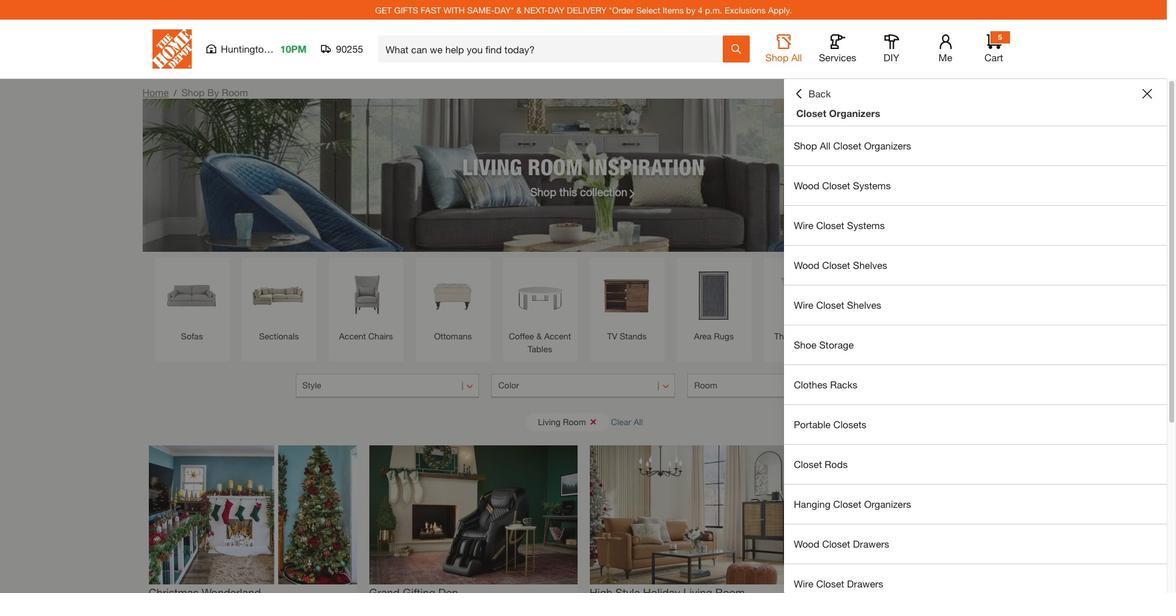 Task type: describe. For each thing, give the bounding box(es) containing it.
closet rods link
[[784, 445, 1167, 484]]

shelves for wood closet shelves
[[853, 259, 887, 271]]

by
[[686, 5, 696, 15]]

closet for hanging closet organizers
[[833, 498, 861, 510]]

inspiration
[[589, 153, 705, 180]]

wood for wood closet systems
[[794, 179, 820, 191]]

What can we help you find today? search field
[[386, 36, 722, 62]]

living for living room inspiration
[[462, 153, 522, 180]]

closet organizers
[[796, 107, 880, 119]]

area rugs link
[[683, 264, 745, 342]]

services button
[[818, 34, 857, 64]]

closet for wood closet systems
[[822, 179, 850, 191]]

living for living room
[[538, 416, 561, 427]]

drawers for wood closet drawers
[[853, 538, 889, 550]]

closet for wire closet systems
[[816, 219, 844, 231]]

home link
[[142, 86, 169, 98]]

sectionals link
[[248, 264, 310, 342]]

tables
[[528, 344, 552, 354]]

organizers inside shop all closet organizers link
[[864, 140, 911, 151]]

closet for wood closet shelves
[[822, 259, 850, 271]]

closet rods
[[794, 458, 848, 470]]

this
[[560, 185, 577, 198]]

home
[[142, 86, 169, 98]]

shop this collection link
[[530, 183, 637, 200]]

shop this collection
[[530, 185, 628, 198]]

clothes racks link
[[784, 365, 1167, 404]]

ottomans image
[[422, 264, 484, 327]]

select
[[636, 5, 660, 15]]

delivery
[[567, 5, 607, 15]]

3 stretchy image image from the left
[[590, 445, 798, 584]]

systems for wire closet systems
[[847, 219, 885, 231]]

storage
[[819, 339, 854, 350]]

shop for shop all closet organizers
[[794, 140, 817, 151]]

sofas image
[[161, 264, 223, 327]]

stands
[[620, 331, 647, 341]]

living room button
[[526, 413, 609, 431]]

items
[[663, 5, 684, 15]]

wood closet shelves link
[[784, 246, 1167, 285]]

accent inside coffee & accent tables
[[544, 331, 571, 341]]

huntington park
[[221, 43, 292, 55]]

gifts
[[394, 5, 418, 15]]

shop for shop this collection
[[530, 185, 556, 198]]

by
[[207, 86, 219, 98]]

coffee & accent tables link
[[509, 264, 571, 355]]

fast
[[421, 5, 441, 15]]

day*
[[494, 5, 514, 15]]

back
[[809, 88, 831, 99]]

living room inspiration
[[462, 153, 705, 180]]

wood closet systems link
[[784, 166, 1167, 205]]

throw pillows
[[774, 331, 828, 341]]

diy button
[[872, 34, 911, 64]]

day
[[548, 5, 565, 15]]

clear
[[611, 416, 631, 427]]

throw
[[774, 331, 798, 341]]

style button
[[296, 374, 479, 398]]

throw blankets image
[[857, 264, 919, 327]]

same-
[[467, 5, 494, 15]]

coffee & accent tables image
[[509, 264, 571, 327]]

style
[[302, 380, 321, 390]]

sectionals image
[[248, 264, 310, 327]]

closet for wire closet shelves
[[816, 299, 844, 311]]

10pm
[[280, 43, 307, 55]]

wood closet shelves
[[794, 259, 887, 271]]

sofas
[[181, 331, 203, 341]]

area rugs
[[694, 331, 734, 341]]

wood closet drawers
[[794, 538, 889, 550]]

all for shop all
[[791, 51, 802, 63]]

sectionals
[[259, 331, 299, 341]]

wood closet systems
[[794, 179, 891, 191]]

shop all
[[766, 51, 802, 63]]

5
[[998, 32, 1002, 42]]

drawer close image
[[1143, 89, 1152, 99]]

all for shop all closet organizers
[[820, 140, 831, 151]]

menu containing shop all closet organizers
[[784, 126, 1167, 593]]

/
[[174, 88, 177, 98]]

ottomans
[[434, 331, 472, 341]]

coffee
[[509, 331, 534, 341]]

shoe
[[794, 339, 817, 350]]

curtains & drapes image
[[944, 264, 1006, 327]]

huntington
[[221, 43, 269, 55]]

diy
[[884, 51, 900, 63]]

closet left 'rods'
[[794, 458, 822, 470]]

apply.
[[768, 5, 792, 15]]

shop all closet organizers
[[794, 140, 911, 151]]

pillows
[[801, 331, 828, 341]]

clear all button
[[611, 410, 643, 433]]

shop all button
[[764, 34, 803, 64]]

wire closet drawers
[[794, 578, 883, 589]]

90255
[[336, 43, 363, 55]]

room down area
[[694, 380, 717, 390]]

throw pillows image
[[770, 264, 832, 327]]

wood for wood closet shelves
[[794, 259, 820, 271]]

wire for wire closet systems
[[794, 219, 814, 231]]

tv
[[607, 331, 617, 341]]

p.m.
[[705, 5, 722, 15]]



Task type: vqa. For each thing, say whether or not it's contained in the screenshot.
1st the Wood from the bottom of the page
yes



Task type: locate. For each thing, give the bounding box(es) containing it.
0 horizontal spatial &
[[516, 5, 522, 15]]

0 vertical spatial systems
[[853, 179, 891, 191]]

racks
[[830, 379, 857, 390]]

closet up pillows
[[816, 299, 844, 311]]

tv stands link
[[596, 264, 658, 342]]

all up back button
[[791, 51, 802, 63]]

0 vertical spatial &
[[516, 5, 522, 15]]

shelves down wood closet shelves
[[847, 299, 881, 311]]

1 vertical spatial &
[[537, 331, 542, 341]]

stretchy image image
[[149, 445, 357, 584], [369, 445, 577, 584], [590, 445, 798, 584], [810, 445, 1018, 584]]

clothes racks
[[794, 379, 857, 390]]

wood down hanging in the bottom of the page
[[794, 538, 820, 550]]

closet down back button
[[796, 107, 827, 119]]

living room
[[538, 416, 586, 427]]

wood for wood closet drawers
[[794, 538, 820, 550]]

wood inside wood closet systems link
[[794, 179, 820, 191]]

all for clear all
[[634, 416, 643, 427]]

color button
[[492, 374, 675, 398]]

& up tables
[[537, 331, 542, 341]]

closets
[[834, 418, 867, 430]]

shelves inside "link"
[[853, 259, 887, 271]]

all
[[791, 51, 802, 63], [820, 140, 831, 151], [634, 416, 643, 427]]

wire closet shelves link
[[784, 285, 1167, 325]]

0 vertical spatial drawers
[[853, 538, 889, 550]]

all right clear
[[634, 416, 643, 427]]

wire
[[794, 219, 814, 231], [794, 299, 814, 311], [794, 578, 814, 589]]

1 vertical spatial wood
[[794, 259, 820, 271]]

1 vertical spatial organizers
[[864, 140, 911, 151]]

all inside button
[[634, 416, 643, 427]]

clothes
[[794, 379, 828, 390]]

closet up wood closet shelves
[[816, 219, 844, 231]]

closet up wire closet drawers
[[822, 538, 850, 550]]

portable
[[794, 418, 831, 430]]

closet for wire closet drawers
[[816, 578, 844, 589]]

accent chairs
[[339, 331, 393, 341]]

get gifts fast with same-day* & next-day delivery *order select items by 4 p.m. exclusions apply.
[[375, 5, 792, 15]]

& inside coffee & accent tables
[[537, 331, 542, 341]]

color
[[498, 380, 519, 390]]

1 wire from the top
[[794, 219, 814, 231]]

2 stretchy image image from the left
[[369, 445, 577, 584]]

room right by
[[222, 86, 248, 98]]

closet down wood closet drawers
[[816, 578, 844, 589]]

accent chairs link
[[335, 264, 397, 342]]

sofas link
[[161, 264, 223, 342]]

0 vertical spatial living
[[462, 153, 522, 180]]

1 horizontal spatial living
[[538, 416, 561, 427]]

0 horizontal spatial living
[[462, 153, 522, 180]]

systems down shop all closet organizers
[[853, 179, 891, 191]]

0 vertical spatial shelves
[[853, 259, 887, 271]]

2 horizontal spatial all
[[820, 140, 831, 151]]

rods
[[825, 458, 848, 470]]

wire closet systems link
[[784, 206, 1167, 245]]

shop for shop all
[[766, 51, 789, 63]]

accent up tables
[[544, 331, 571, 341]]

1 vertical spatial shelves
[[847, 299, 881, 311]]

1 vertical spatial drawers
[[847, 578, 883, 589]]

wire for wire closet shelves
[[794, 299, 814, 311]]

room down color button
[[563, 416, 586, 427]]

2 vertical spatial organizers
[[864, 498, 911, 510]]

shop right /
[[181, 86, 205, 98]]

0 vertical spatial wood
[[794, 179, 820, 191]]

organizers down closet organizers
[[864, 140, 911, 151]]

shop inside 'button'
[[766, 51, 789, 63]]

4 stretchy image image from the left
[[810, 445, 1018, 584]]

hanging closet organizers link
[[784, 485, 1167, 524]]

hanging closet organizers
[[794, 498, 911, 510]]

wire down wood closet drawers
[[794, 578, 814, 589]]

park
[[272, 43, 292, 55]]

tv stands
[[607, 331, 647, 341]]

organizers inside "hanging closet organizers" link
[[864, 498, 911, 510]]

closet for wood closet drawers
[[822, 538, 850, 550]]

shoe storage link
[[784, 325, 1167, 365]]

the home depot logo image
[[152, 29, 191, 69]]

wire closet shelves
[[794, 299, 881, 311]]

tv stands image
[[596, 264, 658, 327]]

1 vertical spatial all
[[820, 140, 831, 151]]

closet up wire closet shelves
[[822, 259, 850, 271]]

2 accent from the left
[[544, 331, 571, 341]]

shelves
[[853, 259, 887, 271], [847, 299, 881, 311]]

wood inside wood closet shelves "link"
[[794, 259, 820, 271]]

1 horizontal spatial all
[[791, 51, 802, 63]]

1 stretchy image image from the left
[[149, 445, 357, 584]]

collection
[[580, 185, 628, 198]]

services
[[819, 51, 856, 63]]

systems for wood closet systems
[[853, 179, 891, 191]]

& right day*
[[516, 5, 522, 15]]

systems
[[853, 179, 891, 191], [847, 219, 885, 231]]

shop
[[766, 51, 789, 63], [181, 86, 205, 98], [794, 140, 817, 151], [530, 185, 556, 198]]

&
[[516, 5, 522, 15], [537, 331, 542, 341]]

home / shop by room
[[142, 86, 248, 98]]

1 horizontal spatial accent
[[544, 331, 571, 341]]

2 wire from the top
[[794, 299, 814, 311]]

coffee & accent tables
[[509, 331, 571, 354]]

wood inside wood closet drawers link
[[794, 538, 820, 550]]

wood closet drawers link
[[784, 524, 1167, 564]]

0 horizontal spatial all
[[634, 416, 643, 427]]

systems down wood closet systems
[[847, 219, 885, 231]]

living inside button
[[538, 416, 561, 427]]

1 vertical spatial living
[[538, 416, 561, 427]]

1 vertical spatial wire
[[794, 299, 814, 311]]

3 wire from the top
[[794, 578, 814, 589]]

organizers up shop all closet organizers
[[829, 107, 880, 119]]

back button
[[794, 88, 831, 100]]

drawers down hanging closet organizers in the right of the page
[[853, 538, 889, 550]]

accent
[[339, 331, 366, 341], [544, 331, 571, 341]]

wire closet systems
[[794, 219, 885, 231]]

0 vertical spatial organizers
[[829, 107, 880, 119]]

0 horizontal spatial accent
[[339, 331, 366, 341]]

closet down closet organizers
[[833, 140, 861, 151]]

next-
[[524, 5, 548, 15]]

with
[[444, 5, 465, 15]]

1 accent from the left
[[339, 331, 366, 341]]

wire up wood closet shelves
[[794, 219, 814, 231]]

wood up wire closet systems
[[794, 179, 820, 191]]

drawers down wood closet drawers
[[847, 578, 883, 589]]

wire up throw pillows
[[794, 299, 814, 311]]

ottomans link
[[422, 264, 484, 342]]

closet inside "link"
[[822, 259, 850, 271]]

exclusions
[[725, 5, 766, 15]]

wood up wire closet shelves
[[794, 259, 820, 271]]

2 vertical spatial all
[[634, 416, 643, 427]]

shelves for wire closet shelves
[[847, 299, 881, 311]]

clear all
[[611, 416, 643, 427]]

shop down closet organizers
[[794, 140, 817, 151]]

menu
[[784, 126, 1167, 593]]

me button
[[926, 34, 965, 64]]

3 wood from the top
[[794, 538, 820, 550]]

accent chairs image
[[335, 264, 397, 327]]

1 vertical spatial systems
[[847, 219, 885, 231]]

closet up wire closet systems
[[822, 179, 850, 191]]

all inside 'button'
[[791, 51, 802, 63]]

*order
[[609, 5, 634, 15]]

shelves down wire closet systems
[[853, 259, 887, 271]]

closet right hanging in the bottom of the page
[[833, 498, 861, 510]]

area
[[694, 331, 712, 341]]

portable closets link
[[784, 405, 1167, 444]]

2 wood from the top
[[794, 259, 820, 271]]

living
[[462, 153, 522, 180], [538, 416, 561, 427]]

1 horizontal spatial &
[[537, 331, 542, 341]]

4
[[698, 5, 703, 15]]

0 vertical spatial all
[[791, 51, 802, 63]]

90255 button
[[321, 43, 364, 55]]

room up this
[[528, 153, 583, 180]]

organizers up wood closet drawers
[[864, 498, 911, 510]]

room
[[222, 86, 248, 98], [528, 153, 583, 180], [694, 380, 717, 390], [563, 416, 586, 427]]

0 vertical spatial wire
[[794, 219, 814, 231]]

shop down apply.
[[766, 51, 789, 63]]

portable closets
[[794, 418, 867, 430]]

wire for wire closet drawers
[[794, 578, 814, 589]]

all down closet organizers
[[820, 140, 831, 151]]

hanging
[[794, 498, 831, 510]]

rugs
[[714, 331, 734, 341]]

chairs
[[368, 331, 393, 341]]

throw pillows link
[[770, 264, 832, 342]]

get
[[375, 5, 392, 15]]

shop left this
[[530, 185, 556, 198]]

area rugs image
[[683, 264, 745, 327]]

room button
[[688, 374, 871, 398]]

feedback link image
[[1160, 207, 1176, 273]]

drawers
[[853, 538, 889, 550], [847, 578, 883, 589]]

2 vertical spatial wire
[[794, 578, 814, 589]]

me
[[939, 51, 952, 63]]

1 wood from the top
[[794, 179, 820, 191]]

accent left chairs
[[339, 331, 366, 341]]

shop all closet organizers link
[[784, 126, 1167, 165]]

shoe storage
[[794, 339, 854, 350]]

2 vertical spatial wood
[[794, 538, 820, 550]]

cart
[[985, 51, 1003, 63]]

wire closet drawers link
[[784, 564, 1167, 593]]

drawers for wire closet drawers
[[847, 578, 883, 589]]



